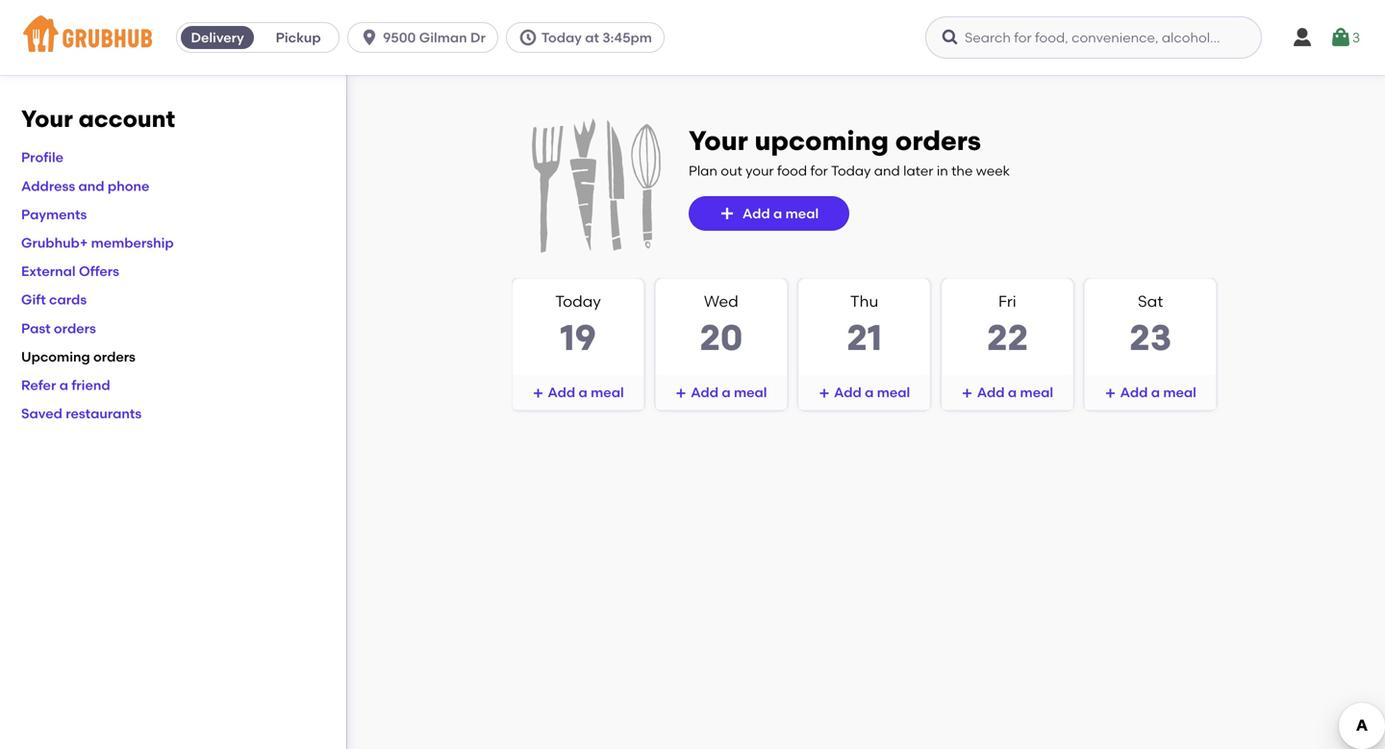 Task type: describe. For each thing, give the bounding box(es) containing it.
your
[[746, 163, 774, 179]]

add a meal button for 23
[[1085, 375, 1216, 410]]

and inside your upcoming orders plan out your food for today and later in the week
[[874, 163, 900, 179]]

meal for 19
[[591, 384, 624, 401]]

orders for upcoming orders
[[93, 349, 136, 365]]

your upcoming orders plan out your food for today and later in the week
[[689, 125, 1010, 179]]

for
[[811, 163, 828, 179]]

saved restaurants link
[[21, 406, 142, 422]]

profile
[[21, 149, 64, 166]]

fri
[[999, 292, 1017, 311]]

past orders
[[21, 320, 96, 337]]

upcoming orders link
[[21, 349, 136, 365]]

19
[[560, 317, 596, 359]]

add for 19
[[548, 384, 575, 401]]

external offers link
[[21, 263, 119, 280]]

wed
[[704, 292, 739, 311]]

add a meal for 19
[[548, 384, 624, 401]]

later
[[904, 163, 934, 179]]

a for 22
[[1008, 384, 1017, 401]]

address and phone
[[21, 178, 149, 194]]

out
[[721, 163, 742, 179]]

external
[[21, 263, 76, 280]]

address
[[21, 178, 75, 194]]

add for 20
[[691, 384, 719, 401]]

today inside your upcoming orders plan out your food for today and later in the week
[[831, 163, 871, 179]]

0 horizontal spatial and
[[78, 178, 104, 194]]

meal down food
[[786, 205, 819, 222]]

fri 22
[[987, 292, 1028, 359]]

past orders link
[[21, 320, 96, 337]]

today for 19
[[555, 292, 601, 311]]

22
[[987, 317, 1028, 359]]

today at 3:45pm
[[542, 29, 652, 46]]

restaurants
[[66, 406, 142, 422]]

a for 21
[[865, 384, 874, 401]]

add a meal button for 19
[[513, 375, 644, 410]]

add a meal button down your
[[689, 196, 850, 231]]

9500 gilman dr
[[383, 29, 486, 46]]

saved restaurants
[[21, 406, 142, 422]]

meal for 21
[[877, 384, 910, 401]]

today for at
[[542, 29, 582, 46]]

add a meal button for 22
[[942, 375, 1073, 410]]

add for 23
[[1120, 384, 1148, 401]]

add for 21
[[834, 384, 862, 401]]

saved
[[21, 406, 62, 422]]

add a meal button for 21
[[799, 375, 930, 410]]

payments
[[21, 206, 87, 223]]

svg image inside 3 button
[[1330, 26, 1353, 49]]

pickup button
[[258, 22, 339, 53]]

thu
[[850, 292, 879, 311]]

delivery
[[191, 29, 244, 46]]

a for 20
[[722, 384, 731, 401]]

9500 gilman dr button
[[347, 22, 506, 53]]

the
[[952, 163, 973, 179]]

today 19
[[555, 292, 601, 359]]

payments link
[[21, 206, 87, 223]]

external offers
[[21, 263, 119, 280]]

orders for past orders
[[54, 320, 96, 337]]

add a meal for 23
[[1120, 384, 1197, 401]]

food
[[777, 163, 807, 179]]

main navigation navigation
[[0, 0, 1385, 75]]

3 button
[[1330, 20, 1360, 55]]



Task type: vqa. For each thing, say whether or not it's contained in the screenshot.
Panera Bread
no



Task type: locate. For each thing, give the bounding box(es) containing it.
wed 20
[[700, 292, 743, 359]]

today
[[542, 29, 582, 46], [831, 163, 871, 179], [555, 292, 601, 311]]

pickup
[[276, 29, 321, 46]]

1 horizontal spatial and
[[874, 163, 900, 179]]

thu 21
[[847, 292, 882, 359]]

refer a friend
[[21, 377, 110, 393]]

add down 23
[[1120, 384, 1148, 401]]

and left the later at the right top of page
[[874, 163, 900, 179]]

add a meal for 20
[[691, 384, 767, 401]]

add a meal button
[[689, 196, 850, 231], [513, 375, 644, 410], [656, 375, 787, 410], [799, 375, 930, 410], [942, 375, 1073, 410], [1085, 375, 1216, 410]]

add for 22
[[977, 384, 1005, 401]]

meal for 20
[[734, 384, 767, 401]]

refer
[[21, 377, 56, 393]]

orders
[[895, 125, 981, 157], [54, 320, 96, 337], [93, 349, 136, 365]]

meal down 23
[[1163, 384, 1197, 401]]

svg image inside today at 3:45pm button
[[518, 28, 538, 47]]

add a meal button down 19
[[513, 375, 644, 410]]

add a meal down 23
[[1120, 384, 1197, 401]]

grubhub+ membership
[[21, 235, 174, 251]]

offers
[[79, 263, 119, 280]]

refer a friend link
[[21, 377, 110, 393]]

add a meal for 21
[[834, 384, 910, 401]]

profile link
[[21, 149, 64, 166]]

a down '21'
[[865, 384, 874, 401]]

svg image for 23
[[1105, 388, 1117, 399]]

a down '22'
[[1008, 384, 1017, 401]]

svg image for 22
[[962, 388, 973, 399]]

phone
[[108, 178, 149, 194]]

Search for food, convenience, alcohol... search field
[[926, 16, 1262, 59]]

your up out
[[689, 125, 748, 157]]

add a meal button down the 20
[[656, 375, 787, 410]]

2 vertical spatial today
[[555, 292, 601, 311]]

add a meal button down '22'
[[942, 375, 1073, 410]]

add a meal for 22
[[977, 384, 1054, 401]]

meal down '22'
[[1020, 384, 1054, 401]]

add down the 20
[[691, 384, 719, 401]]

sat
[[1138, 292, 1163, 311]]

upcoming
[[21, 349, 90, 365]]

in
[[937, 163, 948, 179]]

21
[[847, 317, 882, 359]]

your
[[21, 105, 73, 133], [689, 125, 748, 157]]

add down '22'
[[977, 384, 1005, 401]]

add a meal button down '21'
[[799, 375, 930, 410]]

today up 19
[[555, 292, 601, 311]]

upcoming orders
[[21, 349, 136, 365]]

add down 19
[[548, 384, 575, 401]]

add a meal down '21'
[[834, 384, 910, 401]]

a down food
[[774, 205, 782, 222]]

gift cards
[[21, 292, 87, 308]]

gift
[[21, 292, 46, 308]]

a
[[774, 205, 782, 222], [59, 377, 68, 393], [579, 384, 588, 401], [722, 384, 731, 401], [865, 384, 874, 401], [1008, 384, 1017, 401], [1151, 384, 1160, 401]]

upcoming
[[755, 125, 889, 157]]

today left at
[[542, 29, 582, 46]]

your inside your upcoming orders plan out your food for today and later in the week
[[689, 125, 748, 157]]

meal
[[786, 205, 819, 222], [591, 384, 624, 401], [734, 384, 767, 401], [877, 384, 910, 401], [1020, 384, 1054, 401], [1163, 384, 1197, 401]]

0 vertical spatial orders
[[895, 125, 981, 157]]

past
[[21, 320, 51, 337]]

add a meal button down 23
[[1085, 375, 1216, 410]]

svg image inside 9500 gilman dr 'button'
[[360, 28, 379, 47]]

delivery button
[[177, 22, 258, 53]]

your up profile
[[21, 105, 73, 133]]

your account
[[21, 105, 175, 133]]

add down your
[[743, 205, 770, 222]]

orders up the upcoming orders link
[[54, 320, 96, 337]]

your for upcoming
[[689, 125, 748, 157]]

a for 23
[[1151, 384, 1160, 401]]

add down '21'
[[834, 384, 862, 401]]

0 horizontal spatial your
[[21, 105, 73, 133]]

friend
[[72, 377, 110, 393]]

20
[[700, 317, 743, 359]]

9500
[[383, 29, 416, 46]]

svg image
[[1291, 26, 1314, 49], [941, 28, 960, 47], [676, 388, 687, 399], [962, 388, 973, 399], [1105, 388, 1117, 399]]

svg image for 20
[[676, 388, 687, 399]]

1 vertical spatial orders
[[54, 320, 96, 337]]

meal for 22
[[1020, 384, 1054, 401]]

meal for 23
[[1163, 384, 1197, 401]]

orders inside your upcoming orders plan out your food for today and later in the week
[[895, 125, 981, 157]]

meal down '21'
[[877, 384, 910, 401]]

add a meal down the 20
[[691, 384, 767, 401]]

at
[[585, 29, 599, 46]]

3:45pm
[[603, 29, 652, 46]]

your for account
[[21, 105, 73, 133]]

add a meal down '22'
[[977, 384, 1054, 401]]

add
[[743, 205, 770, 222], [548, 384, 575, 401], [691, 384, 719, 401], [834, 384, 862, 401], [977, 384, 1005, 401], [1120, 384, 1148, 401]]

sat 23
[[1130, 292, 1172, 359]]

0 vertical spatial today
[[542, 29, 582, 46]]

a for 19
[[579, 384, 588, 401]]

plan
[[689, 163, 718, 179]]

add a meal button for 20
[[656, 375, 787, 410]]

grubhub+ membership link
[[21, 235, 174, 251]]

add a meal
[[743, 205, 819, 222], [548, 384, 624, 401], [691, 384, 767, 401], [834, 384, 910, 401], [977, 384, 1054, 401], [1120, 384, 1197, 401]]

address and phone link
[[21, 178, 149, 194]]

add a meal down food
[[743, 205, 819, 222]]

2 vertical spatial orders
[[93, 349, 136, 365]]

a right refer
[[59, 377, 68, 393]]

meal down 19
[[591, 384, 624, 401]]

today inside button
[[542, 29, 582, 46]]

add a meal down 19
[[548, 384, 624, 401]]

23
[[1130, 317, 1172, 359]]

1 horizontal spatial your
[[689, 125, 748, 157]]

a down 23
[[1151, 384, 1160, 401]]

dr
[[470, 29, 486, 46]]

today at 3:45pm button
[[506, 22, 672, 53]]

and
[[874, 163, 900, 179], [78, 178, 104, 194]]

and left phone
[[78, 178, 104, 194]]

meal down the 20
[[734, 384, 767, 401]]

a down 19
[[579, 384, 588, 401]]

3
[[1353, 29, 1360, 46]]

cards
[[49, 292, 87, 308]]

today right for
[[831, 163, 871, 179]]

orders up in
[[895, 125, 981, 157]]

orders up friend
[[93, 349, 136, 365]]

1 vertical spatial today
[[831, 163, 871, 179]]

grubhub+
[[21, 235, 88, 251]]

account
[[79, 105, 175, 133]]

a down the 20
[[722, 384, 731, 401]]

membership
[[91, 235, 174, 251]]

gift cards link
[[21, 292, 87, 308]]

week
[[976, 163, 1010, 179]]

svg image
[[1330, 26, 1353, 49], [360, 28, 379, 47], [518, 28, 538, 47], [719, 206, 735, 221], [532, 388, 544, 399], [819, 388, 830, 399]]

gilman
[[419, 29, 467, 46]]



